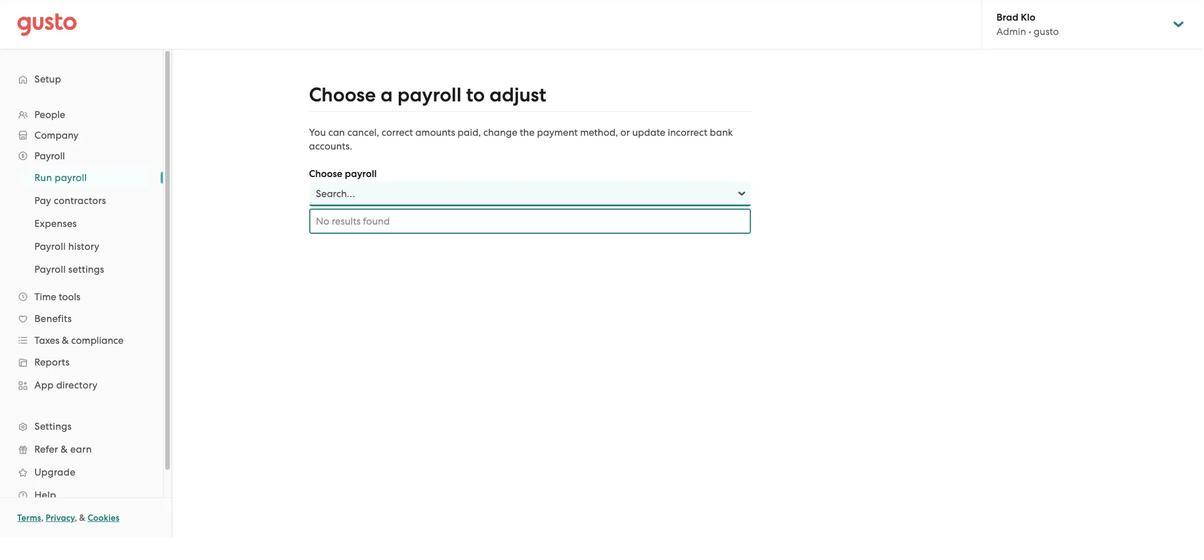 Task type: locate. For each thing, give the bounding box(es) containing it.
payroll for payroll
[[34, 150, 65, 162]]

you
[[309, 127, 326, 138]]

0 vertical spatial payroll
[[34, 150, 65, 162]]

bank
[[710, 127, 733, 138]]

payroll button
[[11, 146, 151, 166]]

payroll for choose payroll
[[345, 168, 377, 180]]

1 horizontal spatial payroll
[[345, 168, 377, 180]]

paid,
[[458, 127, 481, 138]]

taxes
[[34, 335, 59, 347]]

upgrade link
[[11, 462, 151, 483]]

run
[[34, 172, 52, 184]]

payroll
[[34, 150, 65, 162], [34, 241, 66, 252], [34, 264, 66, 275]]

results
[[332, 216, 361, 227]]

settings link
[[11, 416, 151, 437]]

incorrect
[[668, 127, 707, 138]]

2 vertical spatial payroll
[[34, 264, 66, 275]]

admin
[[996, 26, 1026, 37]]

payroll up time on the bottom left
[[34, 264, 66, 275]]

payroll history link
[[21, 236, 151, 257]]

help link
[[11, 485, 151, 506]]

pay
[[34, 195, 51, 207]]

payroll inside "link"
[[34, 264, 66, 275]]

can
[[328, 127, 345, 138]]

1 horizontal spatial ,
[[75, 513, 77, 524]]

& for earn
[[61, 444, 68, 456]]

0 horizontal spatial payroll
[[55, 172, 87, 184]]

& for compliance
[[62, 335, 69, 347]]

cookies button
[[88, 512, 120, 525]]

1 vertical spatial choose
[[309, 168, 342, 180]]

choose payroll
[[309, 168, 377, 180]]

& inside dropdown button
[[62, 335, 69, 347]]

None field
[[316, 187, 319, 201]]

pay contractors link
[[21, 190, 151, 211]]

& left cookies button
[[79, 513, 85, 524]]

run payroll link
[[21, 168, 151, 188]]

expenses link
[[21, 213, 151, 234]]

a
[[381, 83, 393, 107]]

1 list from the top
[[0, 104, 163, 507]]

payroll inside "dropdown button"
[[34, 150, 65, 162]]

, left privacy link
[[41, 513, 43, 524]]

directory
[[56, 380, 98, 391]]

payroll settings link
[[21, 259, 151, 280]]

or
[[620, 127, 630, 138]]

&
[[62, 335, 69, 347], [61, 444, 68, 456], [79, 513, 85, 524]]

choose a payroll to adjust
[[309, 83, 546, 107]]

1 choose from the top
[[309, 83, 376, 107]]

upgrade
[[34, 467, 75, 478]]

•
[[1028, 26, 1031, 37]]

contractors
[[54, 195, 106, 207]]

people button
[[11, 104, 151, 125]]

company button
[[11, 125, 151, 146]]

payroll settings
[[34, 264, 104, 275]]

list containing people
[[0, 104, 163, 507]]

payroll
[[397, 83, 461, 107], [345, 168, 377, 180], [55, 172, 87, 184]]

choose up can at top
[[309, 83, 376, 107]]

1 vertical spatial payroll
[[34, 241, 66, 252]]

to
[[466, 83, 485, 107]]

payroll up the pay contractors at the top left of the page
[[55, 172, 87, 184]]

2 list from the top
[[0, 166, 163, 281]]

setup link
[[11, 69, 151, 89]]

run payroll
[[34, 172, 87, 184]]

payroll down expenses
[[34, 241, 66, 252]]

company
[[34, 130, 78, 141]]

privacy
[[46, 513, 75, 524]]

0 vertical spatial choose
[[309, 83, 376, 107]]

payroll up search…
[[345, 168, 377, 180]]

payroll down the 'company'
[[34, 150, 65, 162]]

privacy link
[[46, 513, 75, 524]]

choose up search…
[[309, 168, 342, 180]]

gusto navigation element
[[0, 49, 163, 525]]

3 payroll from the top
[[34, 264, 66, 275]]

& left earn
[[61, 444, 68, 456]]

0 horizontal spatial ,
[[41, 513, 43, 524]]

,
[[41, 513, 43, 524], [75, 513, 77, 524]]

0 vertical spatial &
[[62, 335, 69, 347]]

2 payroll from the top
[[34, 241, 66, 252]]

change
[[483, 127, 517, 138]]

list
[[0, 104, 163, 507], [0, 166, 163, 281]]

2 horizontal spatial payroll
[[397, 83, 461, 107]]

payroll inside the run payroll link
[[55, 172, 87, 184]]

2 choose from the top
[[309, 168, 342, 180]]

payroll up amounts
[[397, 83, 461, 107]]

cookies
[[88, 513, 120, 524]]

, down help 'link'
[[75, 513, 77, 524]]

& right the taxes
[[62, 335, 69, 347]]

setup
[[34, 73, 61, 85]]

1 payroll from the top
[[34, 150, 65, 162]]

no results found
[[316, 216, 390, 227]]

refer
[[34, 444, 58, 456]]

choose
[[309, 83, 376, 107], [309, 168, 342, 180]]

no
[[316, 216, 329, 227]]

1 vertical spatial &
[[61, 444, 68, 456]]

history
[[68, 241, 99, 252]]



Task type: vqa. For each thing, say whether or not it's contained in the screenshot.
App directory
yes



Task type: describe. For each thing, give the bounding box(es) containing it.
payment
[[537, 127, 578, 138]]

refer & earn link
[[11, 439, 151, 460]]

2 vertical spatial &
[[79, 513, 85, 524]]

choose for choose a payroll to adjust
[[309, 83, 376, 107]]

time
[[34, 291, 56, 303]]

benefits link
[[11, 309, 151, 329]]

payroll history
[[34, 241, 99, 252]]

payroll for payroll settings
[[34, 264, 66, 275]]

brad
[[996, 11, 1018, 24]]

search…
[[316, 188, 355, 200]]

klo
[[1021, 11, 1035, 24]]

brad klo admin • gusto
[[996, 11, 1059, 37]]

you can cancel, correct amounts paid, change the payment method, or update incorrect bank accounts.
[[309, 127, 733, 152]]

reports link
[[11, 352, 151, 373]]

2 , from the left
[[75, 513, 77, 524]]

settings
[[68, 264, 104, 275]]

time tools button
[[11, 287, 151, 307]]

terms , privacy , & cookies
[[17, 513, 120, 524]]

method,
[[580, 127, 618, 138]]

correct
[[382, 127, 413, 138]]

accounts.
[[309, 141, 352, 152]]

taxes & compliance
[[34, 335, 124, 347]]

people
[[34, 109, 65, 120]]

cancel,
[[347, 127, 379, 138]]

the
[[520, 127, 535, 138]]

taxes & compliance button
[[11, 330, 151, 351]]

terms link
[[17, 513, 41, 524]]

terms
[[17, 513, 41, 524]]

reports
[[34, 357, 70, 368]]

found
[[363, 216, 390, 227]]

app directory link
[[11, 375, 151, 396]]

app
[[34, 380, 54, 391]]

pay contractors
[[34, 195, 106, 207]]

refer & earn
[[34, 444, 92, 456]]

app directory
[[34, 380, 98, 391]]

amounts
[[415, 127, 455, 138]]

gusto
[[1034, 26, 1059, 37]]

help
[[34, 490, 56, 501]]

settings
[[34, 421, 72, 433]]

earn
[[70, 444, 92, 456]]

payroll for payroll history
[[34, 241, 66, 252]]

benefits
[[34, 313, 72, 325]]

choose for choose payroll
[[309, 168, 342, 180]]

payroll for run payroll
[[55, 172, 87, 184]]

list containing run payroll
[[0, 166, 163, 281]]

update
[[632, 127, 665, 138]]

1 , from the left
[[41, 513, 43, 524]]

compliance
[[71, 335, 124, 347]]

tools
[[59, 291, 80, 303]]

time tools
[[34, 291, 80, 303]]

expenses
[[34, 218, 77, 229]]

adjust
[[490, 83, 546, 107]]

home image
[[17, 13, 77, 36]]



